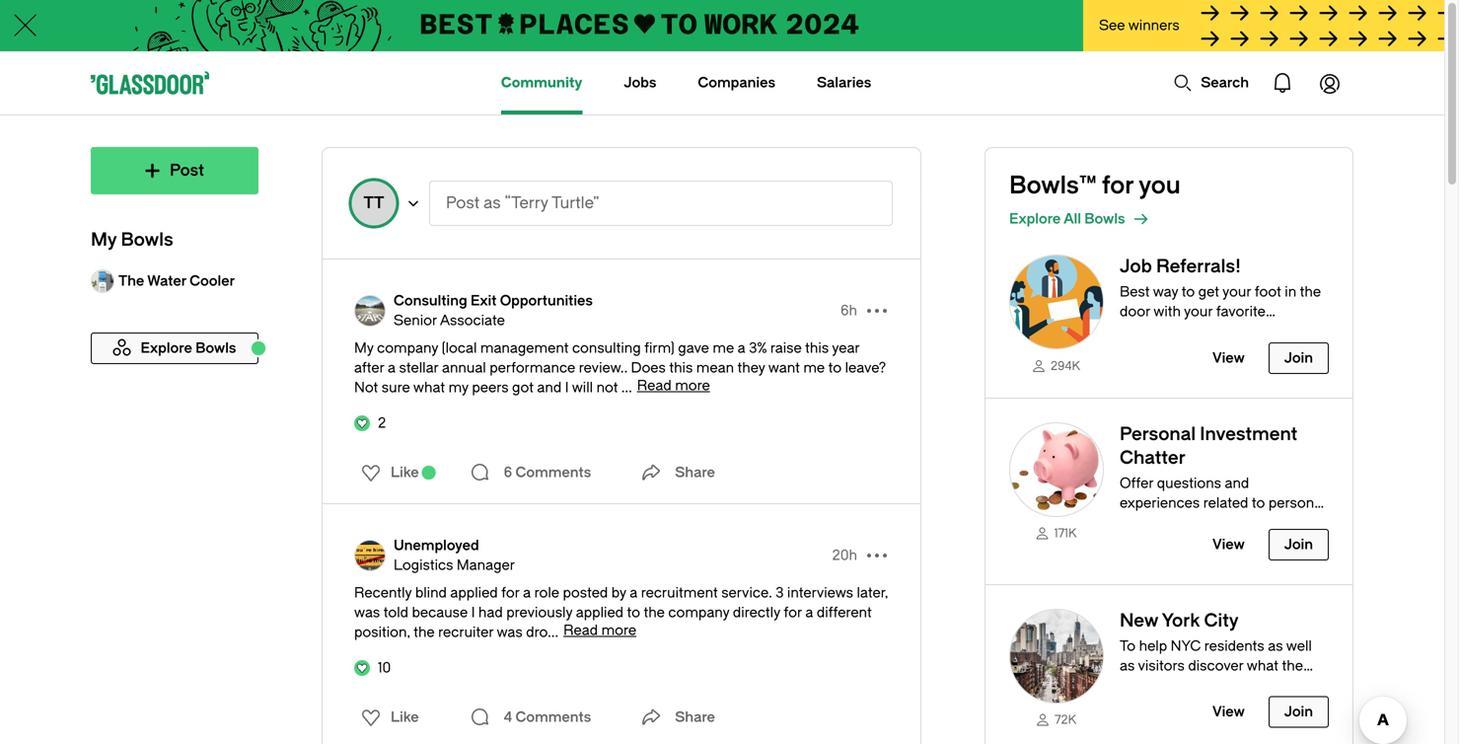 Task type: describe. For each thing, give the bounding box(es) containing it.
2 vertical spatial for
[[784, 604, 802, 621]]

recently blind applied for a role posted by a recruitment service. 3 interviews later, was told because i had previously applied to the company directly for a different position, the recruiter was dro
[[354, 585, 888, 640]]

my bowls
[[91, 229, 173, 250]]

a up sure
[[388, 360, 396, 376]]

job referrals!
[[1120, 256, 1241, 277]]

by
[[612, 585, 626, 601]]

manager
[[457, 557, 515, 573]]

1 horizontal spatial this
[[805, 340, 829, 356]]

a down interviews
[[806, 604, 814, 621]]

20h
[[832, 547, 858, 564]]

1 horizontal spatial the
[[644, 604, 665, 621]]

as inside post as "terry turtle" button
[[484, 194, 501, 212]]

1 vertical spatial me
[[804, 360, 825, 376]]

investment
[[1200, 424, 1298, 444]]

previously
[[507, 604, 573, 621]]

all
[[1064, 211, 1082, 227]]

and inside my company  (local management consulting firm) gave me a 3% raise this year after a stellar annual performance review.. does this mean they want me to leave? not sure what my peers got and i will not
[[537, 379, 562, 396]]

comments for 4 comments
[[516, 709, 591, 725]]

the
[[118, 273, 144, 289]]

read for previously
[[564, 622, 598, 639]]

my for my bowls
[[91, 229, 117, 250]]

residents
[[1205, 638, 1265, 654]]

a left 3%
[[738, 340, 746, 356]]

bowls™ for you
[[1010, 172, 1181, 199]]

1 vertical spatial applied
[[576, 604, 624, 621]]

171k link
[[1010, 525, 1104, 541]]

294k link
[[1010, 357, 1104, 374]]

consulting
[[572, 340, 641, 356]]

consulting exit opportunities senior associate
[[394, 293, 593, 329]]

2 horizontal spatial as
[[1268, 638, 1283, 654]]

4
[[504, 709, 512, 725]]

peers
[[472, 379, 509, 396]]

share button
[[636, 453, 715, 492]]

3%
[[749, 340, 767, 356]]

2 horizontal spatial for
[[1102, 172, 1134, 199]]

company inside my company  (local management consulting firm) gave me a 3% raise this year after a stellar annual performance review.. does this mean they want me to leave? not sure what my peers got and i will not
[[377, 340, 438, 356]]

company inside recently blind applied for a role posted by a recruitment service. 3 interviews later, was told because i had previously applied to the company directly for a different position, the recruiter was dro
[[669, 604, 730, 621]]

offer
[[1120, 475, 1154, 491]]

unemployed link
[[394, 536, 515, 556]]

finance
[[1120, 514, 1169, 531]]

0 horizontal spatial me
[[713, 340, 734, 356]]

chatter
[[1120, 447, 1186, 468]]

1 horizontal spatial as
[[1120, 658, 1135, 674]]

nyc
[[1171, 638, 1201, 654]]

... for does
[[621, 379, 632, 396]]

2 rections list menu from the top
[[349, 702, 425, 733]]

image for post author image for senior associate
[[354, 295, 386, 327]]

jobs link
[[624, 51, 657, 114]]

questions
[[1157, 475, 1222, 491]]

directly
[[733, 604, 781, 621]]

winners
[[1129, 17, 1180, 34]]

year
[[832, 340, 860, 356]]

1 like from the top
[[391, 464, 419, 481]]

world's
[[1120, 677, 1167, 694]]

1 vertical spatial and
[[1225, 475, 1250, 491]]

companies
[[698, 75, 776, 91]]

explore all bowls link
[[1010, 207, 1353, 231]]

review..
[[579, 360, 628, 376]]

6
[[504, 464, 512, 481]]

sure
[[382, 379, 410, 396]]

the inside new york city to help nyc residents as well as visitors discover what the world's most popular city has to offer!
[[1282, 658, 1304, 674]]

has
[[1287, 677, 1310, 694]]

read more for this
[[637, 377, 710, 394]]

because
[[412, 604, 468, 621]]

senior
[[394, 312, 437, 329]]

turtle"
[[552, 194, 600, 212]]

read more for applied
[[564, 622, 637, 639]]

unemployed
[[394, 537, 479, 554]]

a right by
[[630, 585, 638, 601]]

service.
[[722, 585, 772, 601]]

post as "terry turtle"
[[446, 194, 600, 212]]

mean
[[697, 360, 734, 376]]

want
[[769, 360, 800, 376]]

search
[[1201, 75, 1249, 91]]

explore all bowls
[[1010, 211, 1126, 227]]

1 horizontal spatial was
[[497, 624, 523, 640]]

not
[[354, 379, 378, 396]]

2 like from the top
[[391, 709, 419, 725]]

recruitment
[[641, 585, 718, 601]]

told
[[384, 604, 409, 621]]

2 t from the left
[[374, 194, 384, 212]]

related
[[1204, 495, 1249, 511]]

to
[[1120, 638, 1136, 654]]

opportunities
[[500, 293, 593, 309]]

firm)
[[645, 340, 675, 356]]

... for previously
[[548, 624, 559, 640]]

share for they
[[675, 464, 715, 481]]

investments
[[1200, 514, 1281, 531]]

not
[[597, 379, 618, 396]]

72k
[[1055, 713, 1077, 727]]

water
[[147, 273, 186, 289]]

annual
[[442, 360, 486, 376]]

image for post author image for logistics manager
[[354, 540, 386, 571]]

well
[[1287, 638, 1312, 654]]

more actions image
[[862, 540, 893, 571]]

city
[[1261, 677, 1283, 694]]

6h
[[841, 302, 858, 319]]

gave
[[678, 340, 709, 356]]

see
[[1099, 17, 1126, 34]]

raise
[[771, 340, 802, 356]]

bowls™
[[1010, 172, 1097, 199]]

171k
[[1055, 527, 1077, 540]]

later,
[[857, 585, 888, 601]]



Task type: locate. For each thing, give the bounding box(es) containing it.
1 vertical spatial i
[[471, 604, 475, 621]]

what down stellar
[[413, 379, 445, 396]]

0 vertical spatial this
[[805, 340, 829, 356]]

0 horizontal spatial ...
[[548, 624, 559, 640]]

for left you
[[1102, 172, 1134, 199]]

... down the previously
[[548, 624, 559, 640]]

bowls
[[1085, 211, 1126, 227], [121, 229, 173, 250]]

see winners
[[1099, 17, 1180, 34]]

read more button for this
[[637, 377, 710, 394]]

4 comments
[[504, 709, 591, 725]]

1 vertical spatial image for bowl image
[[1010, 422, 1104, 517]]

more down by
[[602, 622, 637, 639]]

read more
[[637, 377, 710, 394], [564, 622, 637, 639]]

1 vertical spatial my
[[354, 340, 374, 356]]

read more button down posted
[[564, 622, 637, 639]]

read down does
[[637, 377, 672, 394]]

3 image for bowl image from the top
[[1010, 609, 1104, 703]]

image for bowl image
[[1010, 255, 1104, 349], [1010, 422, 1104, 517], [1010, 609, 1104, 703]]

to inside new york city to help nyc residents as well as visitors discover what the world's most popular city has to offer!
[[1314, 677, 1327, 694]]

i left had
[[471, 604, 475, 621]]

and down performance
[[537, 379, 562, 396]]

0 horizontal spatial more
[[602, 622, 637, 639]]

post
[[446, 194, 480, 212]]

image for bowl image for job referrals!
[[1010, 255, 1104, 349]]

read more button down does
[[637, 377, 710, 394]]

0 vertical spatial i
[[565, 379, 569, 396]]

1 vertical spatial read more button
[[564, 622, 637, 639]]

performance
[[490, 360, 576, 376]]

2 image for post author image from the top
[[354, 540, 386, 571]]

the water cooler link
[[91, 262, 259, 301]]

1 vertical spatial the
[[414, 624, 435, 640]]

management
[[480, 340, 569, 356]]

bowls up the the
[[121, 229, 173, 250]]

comments
[[516, 464, 591, 481], [516, 709, 591, 725]]

1 horizontal spatial me
[[804, 360, 825, 376]]

search button
[[1164, 63, 1259, 103]]

city
[[1205, 610, 1239, 631]]

0 vertical spatial share
[[675, 464, 715, 481]]

share
[[675, 464, 715, 481], [675, 709, 715, 725]]

72k link
[[1010, 711, 1104, 728]]

1 vertical spatial comments
[[516, 709, 591, 725]]

0 horizontal spatial the
[[414, 624, 435, 640]]

1 horizontal spatial applied
[[576, 604, 624, 621]]

most
[[1170, 677, 1204, 694]]

salaries link
[[817, 51, 872, 114]]

0 horizontal spatial what
[[413, 379, 445, 396]]

senior associate button
[[394, 311, 593, 331]]

the down recruitment
[[644, 604, 665, 621]]

associate
[[440, 312, 505, 329]]

was up position,
[[354, 604, 380, 621]]

and down experiences
[[1172, 514, 1197, 531]]

comments right 4
[[516, 709, 591, 725]]

0 vertical spatial and
[[537, 379, 562, 396]]

image for post author image
[[354, 295, 386, 327], [354, 540, 386, 571]]

they
[[738, 360, 765, 376]]

2 horizontal spatial and
[[1225, 475, 1250, 491]]

2 vertical spatial as
[[1120, 658, 1135, 674]]

10
[[378, 660, 391, 676]]

was left "dro"
[[497, 624, 523, 640]]

recruiter
[[438, 624, 494, 640]]

image for post author image up 'recently'
[[354, 540, 386, 571]]

read more button
[[637, 377, 710, 394], [564, 622, 637, 639]]

0 horizontal spatial company
[[377, 340, 438, 356]]

4 comments button
[[464, 698, 596, 737]]

1 vertical spatial read more
[[564, 622, 637, 639]]

to inside my company  (local management consulting firm) gave me a 3% raise this year after a stellar annual performance review.. does this mean they want me to leave? not sure what my peers got and i will not
[[829, 360, 842, 376]]

company up stellar
[[377, 340, 438, 356]]

1 horizontal spatial my
[[354, 340, 374, 356]]

1 vertical spatial image for post author image
[[354, 540, 386, 571]]

this down gave
[[669, 360, 693, 376]]

i left will
[[565, 379, 569, 396]]

2 comments from the top
[[516, 709, 591, 725]]

1 horizontal spatial company
[[669, 604, 730, 621]]

for
[[1102, 172, 1134, 199], [501, 585, 520, 601], [784, 604, 802, 621]]

comments inside button
[[516, 709, 591, 725]]

0 horizontal spatial and
[[537, 379, 562, 396]]

share inside dropdown button
[[675, 709, 715, 725]]

read for does
[[637, 377, 672, 394]]

0 horizontal spatial this
[[669, 360, 693, 376]]

interviews
[[787, 585, 854, 601]]

1 vertical spatial read
[[564, 622, 598, 639]]

0 vertical spatial as
[[484, 194, 501, 212]]

role
[[534, 585, 560, 601]]

1 horizontal spatial for
[[784, 604, 802, 621]]

what
[[413, 379, 445, 396], [1247, 658, 1279, 674]]

0 vertical spatial for
[[1102, 172, 1134, 199]]

0 vertical spatial rections list menu
[[349, 457, 425, 489]]

this
[[805, 340, 829, 356], [669, 360, 693, 376]]

to inside recently blind applied for a role posted by a recruitment service. 3 interviews later, was told because i had previously applied to the company directly for a different position, the recruiter was dro
[[627, 604, 640, 621]]

lottie animation container image
[[1259, 59, 1307, 107], [1307, 59, 1354, 107], [1174, 73, 1193, 93], [1174, 73, 1193, 93]]

recently
[[354, 585, 412, 601]]

0 vertical spatial read more
[[637, 377, 710, 394]]

after
[[354, 360, 384, 376]]

lottie animation container image
[[422, 51, 504, 114], [422, 51, 504, 114], [1259, 59, 1307, 107], [1307, 59, 1354, 107]]

1 horizontal spatial bowls
[[1085, 211, 1126, 227]]

0 vertical spatial was
[[354, 604, 380, 621]]

1 vertical spatial was
[[497, 624, 523, 640]]

popular
[[1207, 677, 1257, 694]]

0 vertical spatial company
[[377, 340, 438, 356]]

me up mean
[[713, 340, 734, 356]]

image for bowl image up "171k" link
[[1010, 422, 1104, 517]]

comments inside button
[[516, 464, 591, 481]]

what inside new york city to help nyc residents as well as visitors discover what the world's most popular city has to offer!
[[1247, 658, 1279, 674]]

image for bowl image up 294k link
[[1010, 255, 1104, 349]]

0 vertical spatial my
[[91, 229, 117, 250]]

(local
[[442, 340, 477, 356]]

read more button for applied
[[564, 622, 637, 639]]

1 vertical spatial like
[[391, 709, 419, 725]]

1 vertical spatial rections list menu
[[349, 702, 425, 733]]

2 vertical spatial the
[[1282, 658, 1304, 674]]

0 horizontal spatial applied
[[450, 585, 498, 601]]

more actions image
[[862, 295, 893, 327]]

1 vertical spatial this
[[669, 360, 693, 376]]

what inside my company  (local management consulting firm) gave me a 3% raise this year after a stellar annual performance review.. does this mean they want me to leave? not sure what my peers got and i will not
[[413, 379, 445, 396]]

0 vertical spatial read
[[637, 377, 672, 394]]

1 horizontal spatial and
[[1172, 514, 1197, 531]]

the water cooler
[[118, 273, 235, 289]]

0 vertical spatial image for bowl image
[[1010, 255, 1104, 349]]

0 vertical spatial what
[[413, 379, 445, 396]]

1 horizontal spatial i
[[565, 379, 569, 396]]

for down 3
[[784, 604, 802, 621]]

0 vertical spatial read more button
[[637, 377, 710, 394]]

6 comments
[[504, 464, 591, 481]]

rections list menu
[[349, 457, 425, 489], [349, 702, 425, 733]]

2 share from the top
[[675, 709, 715, 725]]

cooler
[[190, 273, 235, 289]]

2 vertical spatial and
[[1172, 514, 1197, 531]]

294k
[[1051, 359, 1081, 373]]

1 vertical spatial more
[[602, 622, 637, 639]]

0 horizontal spatial was
[[354, 604, 380, 621]]

image for bowl image for personal investment chatter
[[1010, 422, 1104, 517]]

... right not
[[621, 379, 632, 396]]

my
[[91, 229, 117, 250], [354, 340, 374, 356]]

my up the water cooler link
[[91, 229, 117, 250]]

consulting exit opportunities link
[[394, 291, 593, 311]]

image for bowl image up the 72k link
[[1010, 609, 1104, 703]]

as
[[484, 194, 501, 212], [1268, 638, 1283, 654], [1120, 658, 1135, 674]]

0 horizontal spatial i
[[471, 604, 475, 621]]

1 horizontal spatial more
[[675, 377, 710, 394]]

as right post
[[484, 194, 501, 212]]

more down mean
[[675, 377, 710, 394]]

2 image for bowl image from the top
[[1010, 422, 1104, 517]]

more for applied
[[602, 622, 637, 639]]

rections list menu down 2
[[349, 457, 425, 489]]

and up the related
[[1225, 475, 1250, 491]]

bowls right all
[[1085, 211, 1126, 227]]

offer!
[[1120, 697, 1156, 713]]

1 vertical spatial company
[[669, 604, 730, 621]]

image for bowl image for new york city
[[1010, 609, 1104, 703]]

2 horizontal spatial the
[[1282, 658, 1304, 674]]

referrals!
[[1157, 256, 1241, 277]]

0 vertical spatial comments
[[516, 464, 591, 481]]

more for this
[[675, 377, 710, 394]]

new york city to help nyc residents as well as visitors discover what the world's most popular city has to offer!
[[1120, 610, 1327, 713]]

1 share from the top
[[675, 464, 715, 481]]

post as "terry turtle" button
[[429, 181, 893, 226]]

had
[[479, 604, 503, 621]]

company down recruitment
[[669, 604, 730, 621]]

got
[[512, 379, 534, 396]]

0 vertical spatial more
[[675, 377, 710, 394]]

0 vertical spatial like
[[391, 464, 419, 481]]

i
[[565, 379, 569, 396], [471, 604, 475, 621]]

1 comments from the top
[[516, 464, 591, 481]]

to inside 'personal investment chatter offer questions and experiences related to personal finance and investments'
[[1252, 495, 1266, 511]]

me right 'want'
[[804, 360, 825, 376]]

1 image for post author image from the top
[[354, 295, 386, 327]]

read more down does
[[637, 377, 710, 394]]

0 horizontal spatial for
[[501, 585, 520, 601]]

my
[[449, 379, 469, 396]]

as left well
[[1268, 638, 1283, 654]]

share for the
[[675, 709, 715, 725]]

and
[[537, 379, 562, 396], [1225, 475, 1250, 491], [1172, 514, 1197, 531]]

0 vertical spatial bowls
[[1085, 211, 1126, 227]]

position,
[[354, 624, 410, 640]]

comments for 6 comments
[[516, 464, 591, 481]]

0 vertical spatial the
[[644, 604, 665, 621]]

discover
[[1189, 658, 1244, 674]]

2 vertical spatial image for bowl image
[[1010, 609, 1104, 703]]

applied down posted
[[576, 604, 624, 621]]

1 vertical spatial bowls
[[121, 229, 173, 250]]

jobs
[[624, 75, 657, 91]]

0 vertical spatial ...
[[621, 379, 632, 396]]

1 vertical spatial as
[[1268, 638, 1283, 654]]

my for my company  (local management consulting firm) gave me a 3% raise this year after a stellar annual performance review.. does this mean they want me to leave? not sure what my peers got and i will not
[[354, 340, 374, 356]]

1 horizontal spatial read
[[637, 377, 672, 394]]

1 horizontal spatial what
[[1247, 658, 1279, 674]]

job
[[1120, 256, 1152, 277]]

1 vertical spatial share
[[675, 709, 715, 725]]

to
[[829, 360, 842, 376], [1252, 495, 1266, 511], [627, 604, 640, 621], [1314, 677, 1327, 694]]

6 comments button
[[464, 453, 596, 492]]

like up unemployed on the bottom of the page
[[391, 464, 419, 481]]

as down to
[[1120, 658, 1135, 674]]

york
[[1162, 610, 1200, 631]]

comments right 6
[[516, 464, 591, 481]]

help
[[1139, 638, 1168, 654]]

what up 'city'
[[1247, 658, 1279, 674]]

personal
[[1269, 495, 1326, 511]]

i inside my company  (local management consulting firm) gave me a 3% raise this year after a stellar annual performance review.. does this mean they want me to leave? not sure what my peers got and i will not
[[565, 379, 569, 396]]

1 horizontal spatial ...
[[621, 379, 632, 396]]

rections list menu down the 10
[[349, 702, 425, 733]]

salaries
[[817, 75, 872, 91]]

applied
[[450, 585, 498, 601], [576, 604, 624, 621]]

my up after
[[354, 340, 374, 356]]

read more down posted
[[564, 622, 637, 639]]

0 vertical spatial image for post author image
[[354, 295, 386, 327]]

the up 'has'
[[1282, 658, 1304, 674]]

explore
[[1010, 211, 1061, 227]]

the down the 'because'
[[414, 624, 435, 640]]

experiences
[[1120, 495, 1200, 511]]

read down posted
[[564, 622, 598, 639]]

like
[[391, 464, 419, 481], [391, 709, 419, 725]]

0 horizontal spatial bowls
[[121, 229, 173, 250]]

0 vertical spatial applied
[[450, 585, 498, 601]]

1 vertical spatial for
[[501, 585, 520, 601]]

different
[[817, 604, 872, 621]]

for up had
[[501, 585, 520, 601]]

1 rections list menu from the top
[[349, 457, 425, 489]]

was
[[354, 604, 380, 621], [497, 624, 523, 640]]

exit
[[471, 293, 497, 309]]

this left year
[[805, 340, 829, 356]]

0 horizontal spatial as
[[484, 194, 501, 212]]

image for post author image left senior
[[354, 295, 386, 327]]

3
[[776, 585, 784, 601]]

1 vertical spatial what
[[1247, 658, 1279, 674]]

leave?
[[845, 360, 886, 376]]

my inside my company  (local management consulting firm) gave me a 3% raise this year after a stellar annual performance review.. does this mean they want me to leave? not sure what my peers got and i will not
[[354, 340, 374, 356]]

like down the 10
[[391, 709, 419, 725]]

t t
[[364, 194, 384, 212]]

see winners link
[[1084, 0, 1445, 51]]

1 vertical spatial ...
[[548, 624, 559, 640]]

0 vertical spatial me
[[713, 340, 734, 356]]

"terry
[[505, 194, 548, 212]]

i inside recently blind applied for a role posted by a recruitment service. 3 interviews later, was told because i had previously applied to the company directly for a different position, the recruiter was dro
[[471, 604, 475, 621]]

0 horizontal spatial my
[[91, 229, 117, 250]]

companies link
[[698, 51, 776, 114]]

1 t from the left
[[364, 194, 374, 212]]

applied up had
[[450, 585, 498, 601]]

new
[[1120, 610, 1159, 631]]

0 horizontal spatial read
[[564, 622, 598, 639]]

a left the role
[[523, 585, 531, 601]]

share inside popup button
[[675, 464, 715, 481]]

posted
[[563, 585, 608, 601]]

1 image for bowl image from the top
[[1010, 255, 1104, 349]]



Task type: vqa. For each thing, say whether or not it's contained in the screenshot.
review.. at left
yes



